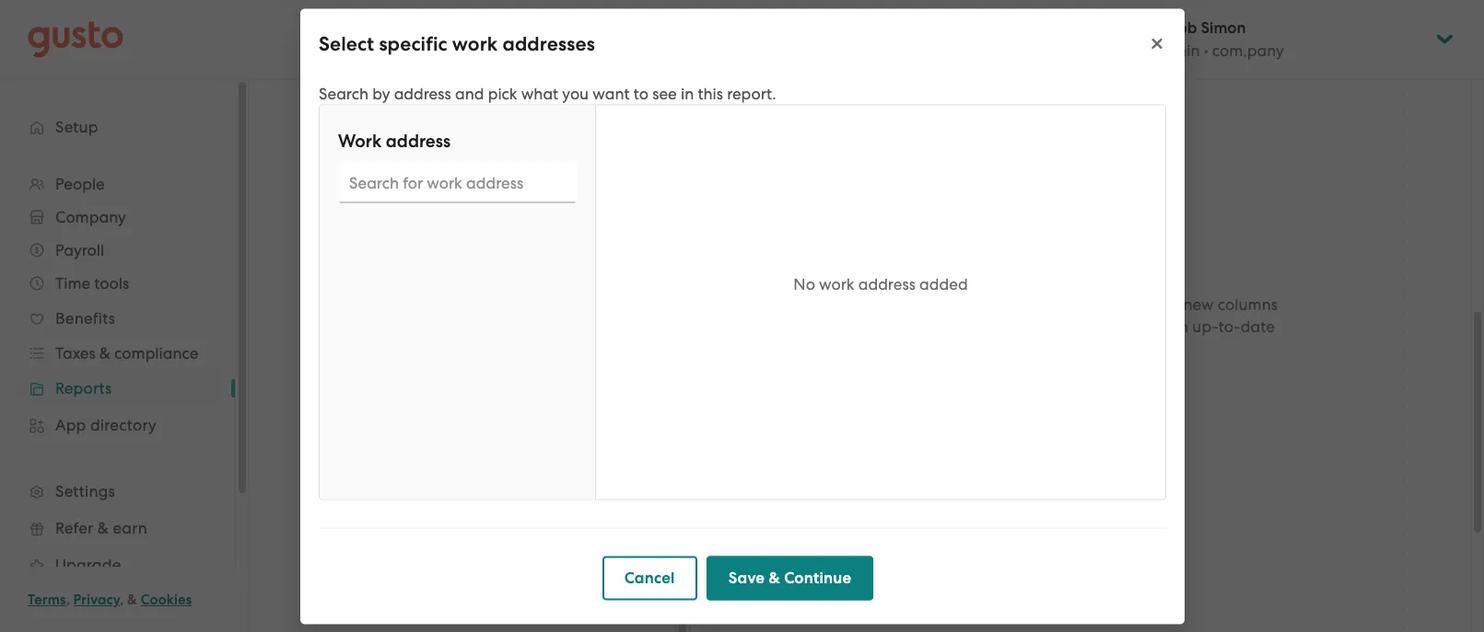 Task type: vqa. For each thing, say whether or not it's contained in the screenshot.
topmost report.
yes



Task type: locate. For each thing, give the bounding box(es) containing it.
you right if
[[1119, 295, 1146, 314]]

up-
[[1192, 317, 1218, 336]]

0 vertical spatial address
[[393, 84, 451, 102]]

to
[[633, 84, 648, 102], [976, 317, 991, 336], [466, 548, 481, 567]]

new
[[1183, 295, 1214, 314]]

address right by
[[393, 84, 451, 102]]

no inside 'dialog main content' element
[[793, 275, 815, 293]]

this
[[697, 84, 723, 102]]

work
[[452, 31, 497, 55], [819, 275, 854, 293]]

0 vertical spatial your
[[961, 295, 993, 314]]

you right what
[[562, 84, 588, 102]]

2 vertical spatial you
[[395, 548, 421, 567]]

to left view
[[466, 548, 481, 567]]

no work address added
[[793, 275, 967, 293]]

0 vertical spatial report.
[[727, 84, 776, 102]]

report.
[[727, 84, 776, 102], [1053, 295, 1102, 314]]

want
[[592, 84, 629, 102], [425, 548, 462, 567]]

employment type
[[335, 136, 463, 156]]

address up "a"
[[858, 275, 915, 293]]

report. inside 'dialog main content' element
[[727, 84, 776, 102]]

address
[[393, 84, 451, 102], [385, 130, 450, 151], [858, 275, 915, 293]]

1 horizontal spatial &
[[768, 568, 780, 588]]

search
[[318, 84, 368, 102]]

& inside button
[[768, 568, 780, 588]]

, left privacy link at the left of page
[[66, 592, 70, 609]]

1 vertical spatial you
[[1119, 295, 1146, 314]]

no
[[966, 255, 994, 280], [793, 275, 815, 293]]

to inside view a preview of your custom report. if you add new columns or filters, make sure to refresh your preview for an up-to-date view.
[[976, 317, 991, 336]]

0 vertical spatial want
[[592, 84, 629, 102]]

,
[[66, 592, 70, 609], [120, 592, 124, 609]]

do
[[372, 548, 391, 567]]

1 horizontal spatial you
[[562, 84, 588, 102]]

report. right 'this'
[[727, 84, 776, 102]]

2 horizontal spatial you
[[1119, 295, 1146, 314]]

1 vertical spatial to
[[976, 317, 991, 336]]

& right the 'save'
[[768, 568, 780, 588]]

what
[[521, 84, 558, 102]]

1 vertical spatial work
[[819, 275, 854, 293]]

0 horizontal spatial no
[[793, 275, 815, 293]]

1 vertical spatial your
[[1048, 317, 1080, 336]]

0 horizontal spatial want
[[425, 548, 462, 567]]

to left 'see' in the left of the page
[[633, 84, 648, 102]]

0 vertical spatial preview
[[1064, 255, 1140, 280]]

1 horizontal spatial work
[[819, 275, 854, 293]]

filters,
[[850, 317, 894, 336]]

2 , from the left
[[120, 592, 124, 609]]

cookies button
[[141, 590, 192, 612]]

0 horizontal spatial report.
[[727, 84, 776, 102]]

2 vertical spatial your
[[522, 548, 554, 567]]

1 vertical spatial report.
[[1053, 295, 1102, 314]]

continue
[[784, 568, 851, 588]]

work up and
[[452, 31, 497, 55]]

want left 'see' in the left of the page
[[592, 84, 629, 102]]

1 horizontal spatial no
[[966, 255, 994, 280]]

0 vertical spatial work
[[452, 31, 497, 55]]

0 horizontal spatial to
[[466, 548, 481, 567]]

format
[[335, 516, 394, 537]]

preview for report
[[1064, 255, 1140, 280]]

& left cookies
[[127, 592, 137, 609]]

0 vertical spatial &
[[768, 568, 780, 588]]

preview up if
[[1064, 255, 1140, 280]]

, left cookies
[[120, 592, 124, 609]]

preview down if
[[1084, 317, 1141, 336]]

work up view
[[819, 275, 854, 293]]

1 vertical spatial want
[[425, 548, 462, 567]]

account menu element
[[1128, 0, 1456, 78]]

address up search for work address "search field"
[[385, 130, 450, 151]]

view.
[[1035, 339, 1071, 358]]

terms link
[[28, 592, 66, 609]]

preview
[[1064, 255, 1140, 280], [881, 295, 938, 314], [1084, 317, 1141, 336]]

cancel
[[624, 568, 674, 588]]

2 vertical spatial preview
[[1084, 317, 1141, 336]]

terms
[[28, 592, 66, 609]]

1 horizontal spatial ,
[[120, 592, 124, 609]]

1 horizontal spatial to
[[633, 84, 648, 102]]

privacy
[[73, 592, 120, 609]]

no report preview
[[966, 255, 1140, 280]]

0 horizontal spatial your
[[522, 548, 554, 567]]

2 vertical spatial address
[[858, 275, 915, 293]]

1 horizontal spatial report.
[[1053, 295, 1102, 314]]

you
[[562, 84, 588, 102], [1119, 295, 1146, 314], [395, 548, 421, 567]]

1 vertical spatial preview
[[881, 295, 938, 314]]

to inside 'dialog main content' element
[[633, 84, 648, 102]]

your right view
[[522, 548, 554, 567]]

added
[[919, 275, 967, 293]]

0 vertical spatial you
[[562, 84, 588, 102]]

1 horizontal spatial want
[[592, 84, 629, 102]]

0 horizontal spatial ,
[[66, 592, 70, 609]]

if
[[1106, 295, 1116, 314]]

1 vertical spatial &
[[127, 592, 137, 609]]

2 horizontal spatial to
[[976, 317, 991, 336]]

date
[[1241, 317, 1275, 336]]

0 horizontal spatial &
[[127, 592, 137, 609]]

your up view. at the bottom of the page
[[1048, 317, 1080, 336]]

0 horizontal spatial you
[[395, 548, 421, 567]]

of
[[942, 295, 957, 314]]

&
[[768, 568, 780, 588], [127, 592, 137, 609]]

or
[[831, 317, 846, 336]]

1 vertical spatial address
[[385, 130, 450, 151]]

want left view
[[425, 548, 462, 567]]

preview up the make
[[881, 295, 938, 314]]

an
[[1169, 317, 1189, 336]]

addresses
[[502, 31, 595, 55]]

0 vertical spatial to
[[633, 84, 648, 102]]

your
[[961, 295, 993, 314], [1048, 317, 1080, 336], [522, 548, 554, 567]]

you right do
[[395, 548, 421, 567]]

select
[[318, 31, 374, 55]]

report. left if
[[1053, 295, 1102, 314]]

to right the sure
[[976, 317, 991, 336]]

terms , privacy , & cookies
[[28, 592, 192, 609]]

in
[[680, 84, 693, 102]]

your right 'of'
[[961, 295, 993, 314]]



Task type: describe. For each thing, give the bounding box(es) containing it.
how
[[335, 548, 368, 567]]

type
[[430, 136, 463, 156]]

search by address and pick what you want to see in this report.
[[318, 84, 776, 102]]

select specific work addresses
[[318, 31, 595, 55]]

no for no report preview
[[966, 255, 994, 280]]

no for no work address added
[[793, 275, 815, 293]]

add
[[1150, 295, 1179, 314]]

save & continue
[[728, 568, 851, 588]]

you inside 'dialog main content' element
[[562, 84, 588, 102]]

view
[[828, 295, 863, 314]]

specific
[[379, 31, 447, 55]]

employment
[[335, 136, 426, 156]]

report?
[[558, 548, 611, 567]]

save
[[728, 568, 764, 588]]

work address
[[338, 130, 450, 151]]

want inside 'dialog main content' element
[[592, 84, 629, 102]]

home image
[[28, 21, 123, 58]]

view
[[485, 548, 518, 567]]

privacy link
[[73, 592, 120, 609]]

you inside view a preview of your custom report. if you add new columns or filters, make sure to refresh your preview for an up-to-date view.
[[1119, 295, 1146, 314]]

view a preview of your custom report. if you add new columns or filters, make sure to refresh your preview for an up-to-date view.
[[828, 295, 1278, 358]]

work
[[338, 130, 381, 151]]

for
[[1145, 317, 1166, 336]]

save & continue button
[[706, 556, 873, 601]]

cancel button
[[602, 556, 697, 601]]

pick
[[487, 84, 517, 102]]

make
[[898, 317, 938, 336]]

report. inside view a preview of your custom report. if you add new columns or filters, make sure to refresh your preview for an up-to-date view.
[[1053, 295, 1102, 314]]

and
[[455, 84, 484, 102]]

1 , from the left
[[66, 592, 70, 609]]

2 vertical spatial to
[[466, 548, 481, 567]]

cookies
[[141, 592, 192, 609]]

address for no
[[858, 275, 915, 293]]

1 horizontal spatial your
[[961, 295, 993, 314]]

a
[[867, 295, 877, 314]]

work inside 'dialog main content' element
[[819, 275, 854, 293]]

columns
[[1218, 295, 1278, 314]]

see
[[652, 84, 676, 102]]

refresh
[[995, 317, 1044, 336]]

select specific work addresses dialog
[[300, 8, 1184, 625]]

custom
[[997, 295, 1049, 314]]

how do you want to view your report?
[[335, 548, 611, 567]]

by
[[372, 84, 390, 102]]

to-
[[1218, 317, 1241, 336]]

2 horizontal spatial your
[[1048, 317, 1080, 336]]

Search for work address search field
[[338, 162, 576, 203]]

sure
[[942, 317, 972, 336]]

dialog main content element
[[300, 71, 1184, 625]]

report
[[999, 255, 1059, 280]]

address for search
[[393, 84, 451, 102]]

preview for a
[[881, 295, 938, 314]]

0 horizontal spatial work
[[452, 31, 497, 55]]



